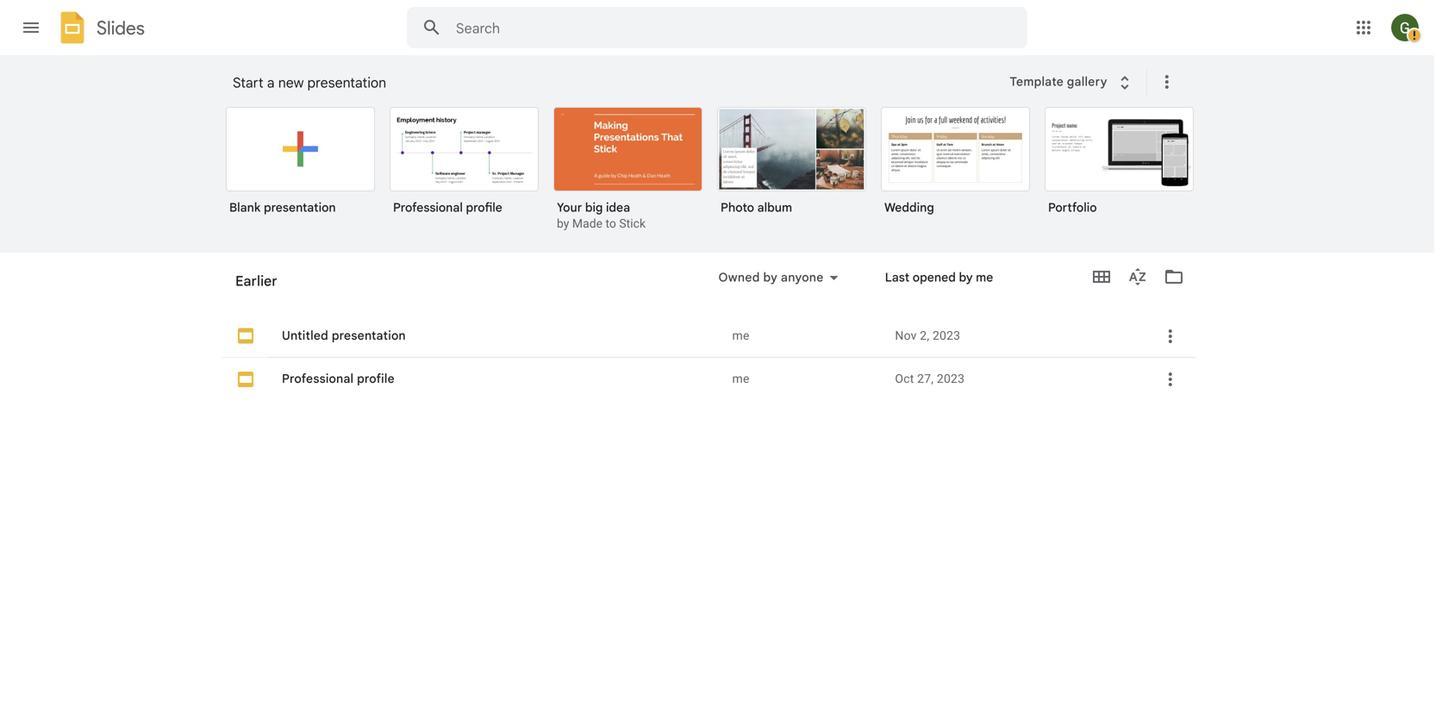 Task type: vqa. For each thing, say whether or not it's contained in the screenshot.
Google within the PROJECT PROPOSAL - COLUMN CHART 4 GOOGLE SHEETS
no



Task type: describe. For each thing, give the bounding box(es) containing it.
profile for untitled presentation
[[357, 371, 395, 386]]

by inside dropdown button
[[764, 270, 778, 285]]

professional profile option for untitled presentation
[[222, 358, 1196, 400]]

nov
[[895, 329, 917, 343]]

to
[[606, 216, 617, 231]]

me up last opened by me nov 2, 2023 element
[[976, 270, 994, 285]]

earlier heading
[[222, 253, 682, 308]]

professional profile for blank presentation
[[393, 200, 503, 215]]

start a new presentation
[[233, 74, 387, 91]]

photo album option
[[717, 107, 867, 228]]

made to stick link
[[572, 216, 646, 231]]

Search bar text field
[[456, 20, 985, 37]]

idea
[[606, 200, 631, 215]]

untitled presentation option
[[222, 315, 1196, 358]]

earlier for last opened by me
[[235, 273, 277, 290]]

blank presentation option
[[226, 107, 375, 228]]

last opened by me oct 27, 2023 element
[[895, 370, 1134, 388]]

untitled
[[282, 328, 329, 343]]

me inside professional profile option
[[733, 372, 750, 386]]

professional profile for untitled presentation
[[282, 371, 395, 386]]

start a new presentation heading
[[233, 55, 999, 110]]

wedding
[[885, 200, 935, 215]]

owned by me element for profile
[[733, 370, 882, 388]]

made
[[572, 216, 603, 231]]

search image
[[415, 10, 449, 45]]

1 horizontal spatial last
[[885, 270, 910, 285]]

portfolio option
[[1045, 107, 1194, 228]]

slides link
[[55, 10, 145, 48]]

owned by anyone button
[[708, 267, 850, 288]]

template gallery button
[[999, 66, 1147, 97]]

nov 2, 2023
[[895, 329, 961, 343]]

profile for blank presentation
[[466, 200, 503, 215]]

template
[[1010, 74, 1064, 89]]

start
[[233, 74, 264, 91]]

list box containing untitled presentation
[[222, 315, 1196, 400]]

a
[[267, 74, 275, 91]]

presentation for untitled presentation
[[332, 328, 406, 343]]

template gallery
[[1010, 74, 1108, 89]]

professional for untitled presentation
[[282, 371, 354, 386]]

slides
[[97, 16, 145, 39]]



Task type: locate. For each thing, give the bounding box(es) containing it.
2 owned by me element from the top
[[733, 370, 882, 388]]

2 earlier from the top
[[235, 279, 272, 294]]

1 vertical spatial owned by me element
[[733, 370, 882, 388]]

0 vertical spatial list box
[[226, 103, 1218, 254]]

portfolio
[[1049, 200, 1097, 215]]

owned
[[719, 270, 760, 285]]

2023 inside 'element'
[[937, 372, 965, 386]]

0 vertical spatial 2023
[[933, 329, 961, 343]]

1 vertical spatial presentation
[[264, 200, 336, 215]]

blank
[[229, 200, 261, 215]]

0 horizontal spatial opened
[[806, 280, 850, 295]]

professional
[[393, 200, 463, 215], [282, 371, 354, 386]]

by up the "nov 2, 2023"
[[959, 270, 973, 285]]

0 vertical spatial professional profile option
[[390, 107, 539, 228]]

new
[[278, 74, 304, 91]]

1 vertical spatial profile
[[357, 371, 395, 386]]

untitled presentation
[[282, 328, 406, 343]]

last right owned
[[779, 280, 803, 295]]

0 vertical spatial profile
[[466, 200, 503, 215]]

1 horizontal spatial professional
[[393, 200, 463, 215]]

2023 inside untitled presentation option
[[933, 329, 961, 343]]

oct
[[895, 372, 915, 386]]

0 vertical spatial presentation
[[307, 74, 387, 91]]

presentation right blank at the left of page
[[264, 200, 336, 215]]

earlier
[[235, 273, 277, 290], [235, 279, 272, 294]]

wedding option
[[881, 107, 1031, 228]]

1 vertical spatial list box
[[222, 315, 1196, 400]]

professional profile option for blank presentation
[[390, 107, 539, 228]]

1 vertical spatial professional profile option
[[222, 358, 1196, 400]]

profile up earlier heading
[[466, 200, 503, 215]]

your big idea option
[[554, 107, 703, 233]]

2 vertical spatial presentation
[[332, 328, 406, 343]]

me inside untitled presentation option
[[733, 329, 750, 343]]

opened
[[913, 270, 956, 285], [806, 280, 850, 295]]

professional down untitled
[[282, 371, 354, 386]]

by right anyone
[[853, 280, 867, 295]]

presentation right untitled
[[332, 328, 406, 343]]

by inside your big idea by made to stick
[[557, 216, 570, 231]]

me
[[976, 270, 994, 285], [870, 280, 887, 295], [733, 329, 750, 343], [733, 372, 750, 386]]

presentation
[[307, 74, 387, 91], [264, 200, 336, 215], [332, 328, 406, 343]]

me right anyone
[[870, 280, 887, 295]]

by
[[557, 216, 570, 231], [764, 270, 778, 285], [959, 270, 973, 285], [853, 280, 867, 295]]

owned by me element inside untitled presentation option
[[733, 327, 882, 345]]

big
[[585, 200, 603, 215]]

your
[[557, 200, 582, 215]]

profile down untitled presentation
[[357, 371, 395, 386]]

0 horizontal spatial professional
[[282, 371, 354, 386]]

presentation for blank presentation
[[264, 200, 336, 215]]

1 horizontal spatial profile
[[466, 200, 503, 215]]

stick
[[619, 216, 646, 231]]

last
[[885, 270, 910, 285], [779, 280, 803, 295]]

owned by me element
[[733, 327, 882, 345], [733, 370, 882, 388]]

more actions. image
[[1154, 72, 1178, 92]]

list box
[[226, 103, 1218, 254], [222, 315, 1196, 400]]

professional profile up earlier heading
[[393, 200, 503, 215]]

earlier inside heading
[[235, 273, 277, 290]]

oct 27, 2023
[[895, 372, 965, 386]]

professional profile
[[393, 200, 503, 215], [282, 371, 395, 386]]

presentation right new
[[307, 74, 387, 91]]

presentation inside heading
[[307, 74, 387, 91]]

gallery
[[1067, 74, 1108, 89]]

last up nov
[[885, 270, 910, 285]]

last opened by me nov 2, 2023 element
[[895, 327, 1134, 345]]

main menu image
[[21, 17, 41, 38]]

2023 right 2,
[[933, 329, 961, 343]]

photo
[[721, 200, 755, 215]]

2,
[[920, 329, 930, 343]]

1 horizontal spatial opened
[[913, 270, 956, 285]]

1 vertical spatial professional profile
[[282, 371, 395, 386]]

album
[[758, 200, 793, 215]]

0 horizontal spatial last
[[779, 280, 803, 295]]

profile
[[466, 200, 503, 215], [357, 371, 395, 386]]

1 vertical spatial 2023
[[937, 372, 965, 386]]

me down untitled presentation option
[[733, 372, 750, 386]]

professional for blank presentation
[[393, 200, 463, 215]]

professional up earlier heading
[[393, 200, 463, 215]]

2023 for presentation
[[933, 329, 961, 343]]

2023 for profile
[[937, 372, 965, 386]]

by right owned
[[764, 270, 778, 285]]

owned by anyone
[[719, 270, 824, 285]]

owned by me element for presentation
[[733, 327, 882, 345]]

photo album
[[721, 200, 793, 215]]

0 vertical spatial professional
[[393, 200, 463, 215]]

1 earlier from the top
[[235, 273, 277, 290]]

2023 right 27,
[[937, 372, 965, 386]]

professional profile option
[[390, 107, 539, 228], [222, 358, 1196, 400]]

None search field
[[407, 7, 1028, 48]]

earlier for untitled presentation
[[235, 279, 272, 294]]

0 vertical spatial owned by me element
[[733, 327, 882, 345]]

blank presentation
[[229, 200, 336, 215]]

your big idea by made to stick
[[557, 200, 646, 231]]

27,
[[918, 372, 934, 386]]

list box containing blank presentation
[[226, 103, 1218, 254]]

0 horizontal spatial profile
[[357, 371, 395, 386]]

1 owned by me element from the top
[[733, 327, 882, 345]]

2023
[[933, 329, 961, 343], [937, 372, 965, 386]]

1 vertical spatial professional
[[282, 371, 354, 386]]

0 vertical spatial professional profile
[[393, 200, 503, 215]]

last opened by me
[[885, 270, 994, 285], [779, 280, 887, 295]]

professional profile down untitled presentation
[[282, 371, 395, 386]]

owned by me element inside professional profile option
[[733, 370, 882, 388]]

anyone
[[781, 270, 824, 285]]

by down your
[[557, 216, 570, 231]]

me down owned
[[733, 329, 750, 343]]



